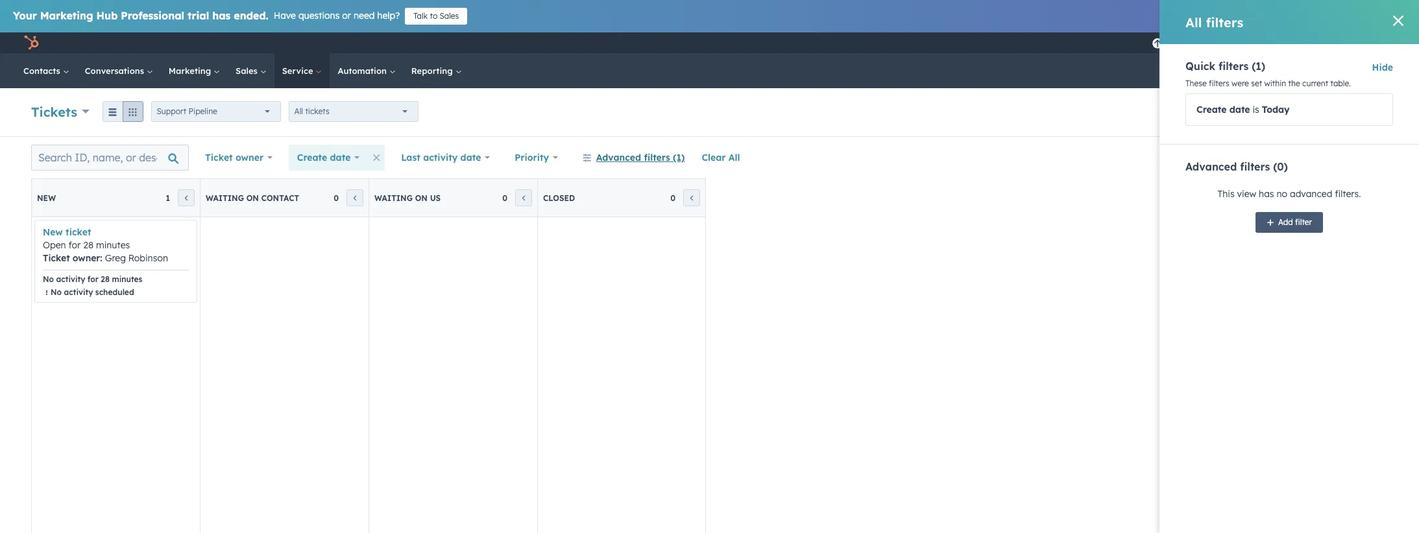 Task type: locate. For each thing, give the bounding box(es) containing it.
activity down no activity for 28 minutes
[[64, 288, 93, 297]]

0 vertical spatial (1)
[[1252, 60, 1266, 73]]

contacts
[[23, 66, 63, 76]]

1 horizontal spatial all
[[729, 152, 740, 164]]

filters left '(0)'
[[1240, 160, 1270, 173]]

help?
[[377, 10, 400, 21]]

on left us
[[415, 193, 428, 203]]

actions
[[1210, 107, 1237, 117]]

create for create date
[[297, 152, 327, 164]]

ticket owner button
[[197, 145, 281, 171]]

0 vertical spatial 28
[[83, 239, 93, 251]]

minutes up scheduled
[[112, 275, 142, 284]]

no
[[43, 275, 54, 284], [51, 288, 62, 297]]

has
[[212, 9, 231, 22], [1259, 188, 1274, 200]]

0 down create date popup button
[[334, 193, 339, 203]]

1 horizontal spatial 0
[[502, 193, 508, 203]]

marketing link
[[161, 53, 228, 88]]

import button
[[1263, 102, 1311, 123]]

0 vertical spatial new
[[37, 193, 56, 203]]

waiting
[[206, 193, 244, 203], [374, 193, 413, 203]]

1 vertical spatial no
[[51, 288, 62, 297]]

no down open
[[43, 275, 54, 284]]

28 up scheduled
[[101, 275, 110, 284]]

1 vertical spatial create
[[297, 152, 327, 164]]

0 vertical spatial owner
[[236, 152, 264, 164]]

(1)
[[1252, 60, 1266, 73], [673, 152, 685, 164]]

0 horizontal spatial owner
[[73, 252, 100, 264]]

no activity for 28 minutes
[[43, 275, 142, 284]]

for
[[68, 239, 81, 251], [87, 275, 99, 284]]

all inside all tickets popup button
[[294, 106, 303, 116]]

new
[[37, 193, 56, 203], [43, 226, 63, 238]]

actions button
[[1199, 102, 1255, 123]]

marketing
[[40, 9, 93, 22], [169, 66, 214, 76]]

notifications button
[[1313, 32, 1336, 53]]

0 horizontal spatial has
[[212, 9, 231, 22]]

2 0 from the left
[[502, 193, 508, 203]]

2 horizontal spatial date
[[1230, 104, 1250, 116]]

on left contact
[[246, 193, 259, 203]]

marketplaces image
[[1248, 38, 1260, 50]]

2 horizontal spatial 0
[[671, 193, 676, 203]]

owner
[[236, 152, 264, 164], [73, 252, 100, 264]]

waiting left us
[[374, 193, 413, 203]]

automation
[[338, 66, 389, 76]]

waiting down ticket owner
[[206, 193, 244, 203]]

0 horizontal spatial marketing
[[40, 9, 93, 22]]

all right clear
[[729, 152, 740, 164]]

service
[[282, 66, 316, 76]]

automation link
[[330, 53, 404, 88]]

1 horizontal spatial marketing
[[169, 66, 214, 76]]

add
[[1278, 217, 1293, 227]]

0 horizontal spatial waiting
[[206, 193, 244, 203]]

new up open
[[43, 226, 63, 238]]

filters down "quick filters (1)"
[[1209, 79, 1230, 88]]

owner inside popup button
[[236, 152, 264, 164]]

all
[[1186, 14, 1202, 30], [294, 106, 303, 116], [729, 152, 740, 164]]

2 on from the left
[[415, 193, 428, 203]]

0 vertical spatial sales
[[440, 11, 459, 21]]

all up upgrade
[[1186, 14, 1202, 30]]

1 waiting from the left
[[206, 193, 244, 203]]

create down all tickets at the left top of page
[[297, 152, 327, 164]]

board actions
[[1203, 152, 1265, 164]]

ticket
[[205, 152, 233, 164], [43, 252, 70, 264]]

activity for date
[[423, 152, 458, 164]]

date for create date
[[330, 152, 351, 164]]

1 vertical spatial all
[[294, 106, 303, 116]]

0 horizontal spatial 28
[[83, 239, 93, 251]]

0 vertical spatial ticket
[[205, 152, 233, 164]]

1 vertical spatial has
[[1259, 188, 1274, 200]]

0 horizontal spatial sales
[[236, 66, 260, 76]]

advanced
[[596, 152, 641, 164], [1186, 160, 1237, 173]]

clear all
[[702, 152, 740, 164]]

1 0 from the left
[[334, 193, 339, 203]]

new for new
[[37, 193, 56, 203]]

service link
[[274, 53, 330, 88]]

1 vertical spatial owner
[[73, 252, 100, 264]]

1 horizontal spatial 28
[[101, 275, 110, 284]]

clear all button
[[693, 145, 749, 171]]

0 vertical spatial activity
[[423, 152, 458, 164]]

board actions button
[[1186, 145, 1289, 171]]

ended.
[[234, 9, 269, 22]]

filters
[[1206, 14, 1244, 30], [1219, 60, 1249, 73], [1209, 79, 1230, 88], [644, 152, 670, 164], [1240, 160, 1270, 173]]

(1) inside advanced filters (1) 'button'
[[673, 152, 685, 164]]

sales left service
[[236, 66, 260, 76]]

28 down ticket
[[83, 239, 93, 251]]

close image
[[1388, 11, 1399, 21]]

0 horizontal spatial create
[[297, 152, 327, 164]]

advanced inside 'button'
[[596, 152, 641, 164]]

search button
[[1386, 60, 1408, 82]]

for up no activity scheduled
[[87, 275, 99, 284]]

sales right to
[[440, 11, 459, 21]]

0 vertical spatial marketing
[[40, 9, 93, 22]]

(1) left clear
[[673, 152, 685, 164]]

marketing up 'support pipeline' at the top
[[169, 66, 214, 76]]

no down no activity for 28 minutes
[[51, 288, 62, 297]]

2 vertical spatial activity
[[64, 288, 93, 297]]

for down ticket
[[68, 239, 81, 251]]

1 horizontal spatial for
[[87, 275, 99, 284]]

0 vertical spatial minutes
[[96, 239, 130, 251]]

1 horizontal spatial sales
[[440, 11, 459, 21]]

0 vertical spatial for
[[68, 239, 81, 251]]

0 horizontal spatial advanced
[[596, 152, 641, 164]]

your marketing hub professional trial has ended. have questions or need help?
[[13, 9, 400, 22]]

group
[[102, 101, 143, 122]]

0 for us
[[502, 193, 508, 203]]

ticket inside popup button
[[205, 152, 233, 164]]

owner up the waiting on contact
[[236, 152, 264, 164]]

1 vertical spatial (1)
[[673, 152, 685, 164]]

filters left clear
[[644, 152, 670, 164]]

1 horizontal spatial waiting
[[374, 193, 413, 203]]

0 horizontal spatial 0
[[334, 193, 339, 203]]

0 down advanced filters (1)
[[671, 193, 676, 203]]

last
[[401, 152, 420, 164]]

create inside popup button
[[297, 152, 327, 164]]

menu
[[1143, 32, 1404, 53]]

1 horizontal spatial create
[[1197, 104, 1227, 116]]

calling icon image
[[1221, 38, 1232, 49]]

sales
[[440, 11, 459, 21], [236, 66, 260, 76]]

activity inside popup button
[[423, 152, 458, 164]]

ticket down support pipeline popup button
[[205, 152, 233, 164]]

28 inside new ticket open for 28 minutes ticket owner : greg robinson
[[83, 239, 93, 251]]

2 vertical spatial all
[[729, 152, 740, 164]]

0 horizontal spatial (1)
[[673, 152, 685, 164]]

greg
[[105, 252, 126, 264]]

1 horizontal spatial owner
[[236, 152, 264, 164]]

closed
[[543, 193, 575, 203]]

1 vertical spatial 28
[[101, 275, 110, 284]]

ticket
[[66, 226, 91, 238]]

all for all tickets
[[294, 106, 303, 116]]

quick filters (1)
[[1186, 60, 1266, 73]]

menu item
[[1212, 32, 1214, 53]]

date
[[1230, 104, 1250, 116], [330, 152, 351, 164], [460, 152, 481, 164]]

activity for scheduled
[[64, 288, 93, 297]]

1 vertical spatial marketing
[[169, 66, 214, 76]]

all for all filters
[[1186, 14, 1202, 30]]

1 on from the left
[[246, 193, 259, 203]]

2 horizontal spatial all
[[1186, 14, 1202, 30]]

filters up calling icon dropdown button at right
[[1206, 14, 1244, 30]]

music
[[1360, 38, 1383, 48]]

ticket down open
[[43, 252, 70, 264]]

date left is
[[1230, 104, 1250, 116]]

minutes up greg
[[96, 239, 130, 251]]

1 horizontal spatial ticket
[[205, 152, 233, 164]]

new inside new ticket open for 28 minutes ticket owner : greg robinson
[[43, 226, 63, 238]]

0 horizontal spatial ticket
[[43, 252, 70, 264]]

last activity date
[[401, 152, 481, 164]]

0 horizontal spatial on
[[246, 193, 259, 203]]

1 horizontal spatial on
[[415, 193, 428, 203]]

1 vertical spatial activity
[[56, 275, 85, 284]]

new up new ticket link
[[37, 193, 56, 203]]

0 vertical spatial all
[[1186, 14, 1202, 30]]

create down these
[[1197, 104, 1227, 116]]

1 horizontal spatial has
[[1259, 188, 1274, 200]]

0 horizontal spatial for
[[68, 239, 81, 251]]

to
[[430, 11, 438, 21]]

upgrade image
[[1152, 38, 1163, 50]]

pipeline
[[189, 106, 217, 116]]

1 horizontal spatial (1)
[[1252, 60, 1266, 73]]

activity right last
[[423, 152, 458, 164]]

(1) up the set
[[1252, 60, 1266, 73]]

0 horizontal spatial date
[[330, 152, 351, 164]]

1 vertical spatial new
[[43, 226, 63, 238]]

0 horizontal spatial all
[[294, 106, 303, 116]]

filters for these filters were set within the current table.
[[1209, 79, 1230, 88]]

hide button
[[1372, 60, 1393, 75]]

all tickets button
[[289, 101, 418, 122]]

date for create date is today
[[1230, 104, 1250, 116]]

filters inside advanced filters (1) 'button'
[[644, 152, 670, 164]]

date right last
[[460, 152, 481, 164]]

advanced filters (0)
[[1186, 160, 1288, 173]]

date down all tickets popup button
[[330, 152, 351, 164]]

clear
[[702, 152, 726, 164]]

1 vertical spatial for
[[87, 275, 99, 284]]

has left the no
[[1259, 188, 1274, 200]]

1 vertical spatial sales
[[236, 66, 260, 76]]

has right trial
[[212, 9, 231, 22]]

marketing left hub
[[40, 9, 93, 22]]

all left the tickets
[[294, 106, 303, 116]]

28
[[83, 239, 93, 251], [101, 275, 110, 284]]

advanced for advanced filters (0)
[[1186, 160, 1237, 173]]

settings image
[[1297, 38, 1309, 50]]

2 waiting from the left
[[374, 193, 413, 203]]

0 vertical spatial create
[[1197, 104, 1227, 116]]

owner up no activity for 28 minutes
[[73, 252, 100, 264]]

1 horizontal spatial advanced
[[1186, 160, 1237, 173]]

new ticket open for 28 minutes ticket owner : greg robinson
[[43, 226, 168, 264]]

0 vertical spatial no
[[43, 275, 54, 284]]

(1) for advanced filters (1)
[[673, 152, 685, 164]]

1 vertical spatial ticket
[[43, 252, 70, 264]]

no for no activity scheduled
[[51, 288, 62, 297]]

board
[[1203, 152, 1230, 164]]

trial
[[188, 9, 209, 22]]

0 down priority 'popup button'
[[502, 193, 508, 203]]

all inside clear all button
[[729, 152, 740, 164]]

activity up no activity scheduled
[[56, 275, 85, 284]]

tickets
[[31, 104, 77, 120]]

greg robinson image
[[1346, 37, 1358, 49]]

filters up were
[[1219, 60, 1249, 73]]

this view has no advanced filters.
[[1218, 188, 1361, 200]]

tickets button
[[31, 102, 89, 121]]

help image
[[1275, 38, 1287, 50]]

(1) for quick filters (1)
[[1252, 60, 1266, 73]]

activity
[[423, 152, 458, 164], [56, 275, 85, 284], [64, 288, 93, 297]]



Task type: vqa. For each thing, say whether or not it's contained in the screenshot.
Waiting for Waiting on us
yes



Task type: describe. For each thing, give the bounding box(es) containing it.
calling icon button
[[1215, 34, 1238, 51]]

no
[[1277, 188, 1288, 200]]

support
[[157, 106, 186, 116]]

filters.
[[1335, 188, 1361, 200]]

upgrade
[[1166, 39, 1202, 49]]

close image
[[1393, 16, 1404, 26]]

quick
[[1186, 60, 1216, 73]]

talk to sales button
[[405, 8, 468, 25]]

add filter
[[1278, 217, 1312, 227]]

your
[[13, 9, 37, 22]]

were
[[1232, 79, 1249, 88]]

contacts link
[[16, 53, 77, 88]]

actions
[[1233, 152, 1265, 164]]

need
[[354, 10, 375, 21]]

support pipeline button
[[151, 101, 281, 122]]

talk to sales
[[414, 11, 459, 21]]

scheduled
[[95, 288, 134, 297]]

or
[[342, 10, 351, 21]]

these
[[1186, 79, 1207, 88]]

no for no activity for 28 minutes
[[43, 275, 54, 284]]

Search ID, name, or description search field
[[31, 145, 189, 171]]

0 for contact
[[334, 193, 339, 203]]

view
[[1237, 188, 1257, 200]]

questions
[[298, 10, 340, 21]]

notifications image
[[1319, 38, 1330, 50]]

open
[[43, 239, 66, 251]]

add filter button
[[1256, 212, 1323, 233]]

3 0 from the left
[[671, 193, 676, 203]]

help button
[[1270, 32, 1292, 53]]

no activity scheduled
[[51, 288, 134, 297]]

new ticket link
[[43, 226, 91, 238]]

filters for advanced filters (1)
[[644, 152, 670, 164]]

1 horizontal spatial date
[[460, 152, 481, 164]]

these filters were set within the current table.
[[1186, 79, 1351, 88]]

create date is today
[[1197, 104, 1290, 116]]

this
[[1218, 188, 1235, 200]]

conversations
[[85, 66, 147, 76]]

is
[[1253, 104, 1260, 116]]

professional
[[121, 9, 184, 22]]

hubspot image
[[23, 35, 39, 51]]

filter
[[1295, 217, 1312, 227]]

hub
[[96, 9, 118, 22]]

0 vertical spatial has
[[212, 9, 231, 22]]

sales inside button
[[440, 11, 459, 21]]

:
[[100, 252, 102, 264]]

hubspot link
[[16, 35, 49, 51]]

tickets banner
[[31, 98, 1388, 123]]

reporting
[[411, 66, 455, 76]]

advanced filters (1) button
[[574, 145, 693, 171]]

marketplaces button
[[1240, 32, 1267, 53]]

advanced for advanced filters (1)
[[596, 152, 641, 164]]

set
[[1251, 79, 1262, 88]]

filters for advanced filters (0)
[[1240, 160, 1270, 173]]

owner inside new ticket open for 28 minutes ticket owner : greg robinson
[[73, 252, 100, 264]]

filters for all filters
[[1206, 14, 1244, 30]]

the
[[1289, 79, 1300, 88]]

on for us
[[415, 193, 428, 203]]

waiting for waiting on contact
[[206, 193, 244, 203]]

music button
[[1338, 32, 1402, 53]]

conversations link
[[77, 53, 161, 88]]

sales link
[[228, 53, 274, 88]]

filters for quick filters (1)
[[1219, 60, 1249, 73]]

advanced filters (1)
[[596, 152, 685, 164]]

have
[[274, 10, 296, 21]]

support pipeline
[[157, 106, 217, 116]]

us
[[430, 193, 441, 203]]

for inside new ticket open for 28 minutes ticket owner : greg robinson
[[68, 239, 81, 251]]

import
[[1274, 107, 1300, 117]]

on for contact
[[246, 193, 259, 203]]

search image
[[1392, 66, 1401, 75]]

settings link
[[1295, 36, 1311, 50]]

contact
[[261, 193, 299, 203]]

1 vertical spatial minutes
[[112, 275, 142, 284]]

ticket owner
[[205, 152, 264, 164]]

robinson
[[128, 252, 168, 264]]

(0)
[[1273, 160, 1288, 173]]

create for create date is today
[[1197, 104, 1227, 116]]

waiting for waiting on us
[[374, 193, 413, 203]]

ticket inside new ticket open for 28 minutes ticket owner : greg robinson
[[43, 252, 70, 264]]

activity for for
[[56, 275, 85, 284]]

reporting link
[[404, 53, 470, 88]]

current
[[1303, 79, 1329, 88]]

1
[[166, 193, 170, 203]]

table.
[[1331, 79, 1351, 88]]

hide
[[1372, 62, 1393, 73]]

last activity date button
[[393, 145, 499, 171]]

menu containing music
[[1143, 32, 1404, 53]]

waiting on contact
[[206, 193, 299, 203]]

advanced
[[1290, 188, 1333, 200]]

today
[[1262, 104, 1290, 116]]

create date
[[297, 152, 351, 164]]

priority button
[[506, 145, 566, 171]]

priority
[[515, 152, 549, 164]]

minutes inside new ticket open for 28 minutes ticket owner : greg robinson
[[96, 239, 130, 251]]

within
[[1265, 79, 1286, 88]]

all tickets
[[294, 106, 329, 116]]

group inside tickets 'banner'
[[102, 101, 143, 122]]

waiting on us
[[374, 193, 441, 203]]

new for new ticket open for 28 minutes ticket owner : greg robinson
[[43, 226, 63, 238]]

tickets
[[305, 106, 329, 116]]

Search HubSpot search field
[[1237, 60, 1396, 82]]



